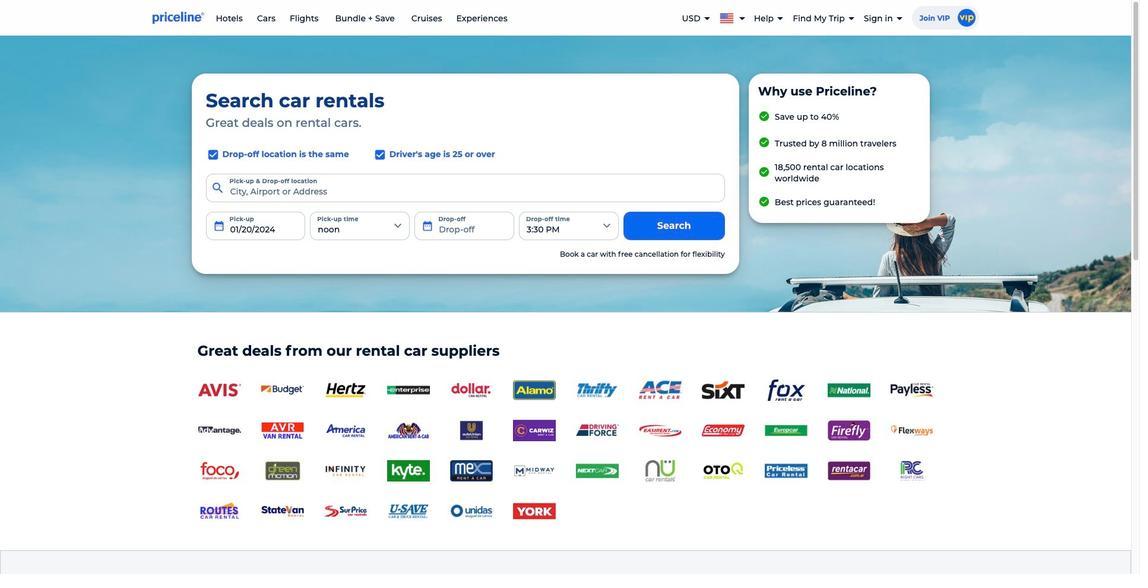 Task type: locate. For each thing, give the bounding box(es) containing it.
routes image
[[198, 501, 241, 523]]

foco image
[[198, 461, 241, 482]]

advantage image
[[198, 421, 241, 442]]

en us image
[[720, 11, 739, 23]]

calendar image
[[213, 220, 225, 232]]

priceline.com home image
[[152, 11, 204, 24]]

budget image
[[261, 380, 304, 402]]

carwiz image
[[513, 421, 555, 442]]

america car rental image
[[324, 421, 367, 442]]

hertz image
[[324, 380, 367, 402]]

driving force image
[[576, 421, 618, 442]]

dollar image
[[450, 380, 493, 402]]

enterprise image
[[387, 380, 430, 402]]

right cars image
[[890, 461, 933, 482]]

priceless image
[[765, 461, 807, 482]]

infinity image
[[324, 461, 367, 482]]

york image
[[513, 501, 555, 523]]

Pick-up field
[[206, 212, 305, 240]]

flexways image
[[890, 421, 933, 442]]

City, Airport or Address text field
[[206, 174, 725, 202]]

unidas image
[[450, 501, 493, 523]]

ace image
[[639, 380, 681, 402]]

mex image
[[450, 461, 493, 482]]

midway image
[[513, 461, 555, 482]]

autounion image
[[450, 421, 493, 442]]

rentacar image
[[827, 461, 870, 482]]



Task type: describe. For each thing, give the bounding box(es) containing it.
europcar image
[[765, 421, 807, 442]]

airport van rental image
[[261, 421, 304, 442]]

sixt image
[[702, 380, 744, 402]]

surprice image
[[324, 501, 367, 523]]

state van rental image
[[261, 501, 304, 523]]

economy image
[[702, 421, 744, 442]]

otoq image
[[702, 461, 744, 482]]

calendar image
[[422, 220, 434, 232]]

alamo image
[[513, 380, 555, 402]]

american image
[[387, 421, 430, 442]]

u save image
[[387, 501, 430, 523]]

green motion image
[[261, 461, 304, 482]]

vip badge icon image
[[957, 9, 975, 27]]

fox image
[[765, 380, 807, 402]]

nextcar image
[[576, 461, 618, 482]]

easirent image
[[639, 421, 681, 442]]

national image
[[827, 380, 870, 402]]

payless image
[[890, 383, 933, 398]]

firefly image
[[827, 421, 870, 442]]

Drop-off field
[[415, 212, 514, 240]]

nü image
[[639, 461, 681, 482]]

kyte image
[[387, 461, 430, 482]]

thrifty image
[[576, 380, 618, 402]]

avis image
[[198, 380, 241, 402]]



